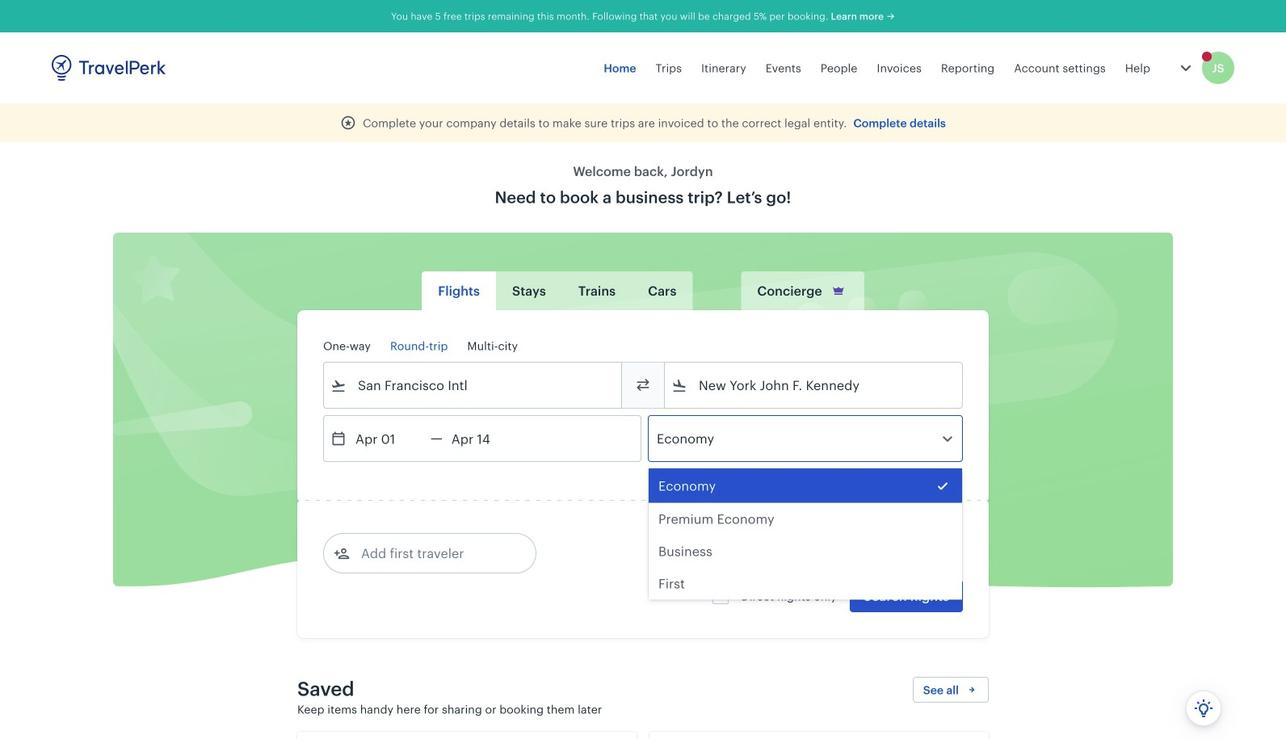 Task type: locate. For each thing, give the bounding box(es) containing it.
To search field
[[688, 373, 942, 398]]

Depart text field
[[347, 416, 431, 461]]

From search field
[[347, 373, 600, 398]]

Return text field
[[443, 416, 527, 461]]



Task type: describe. For each thing, give the bounding box(es) containing it.
Add first traveler search field
[[350, 541, 518, 567]]



